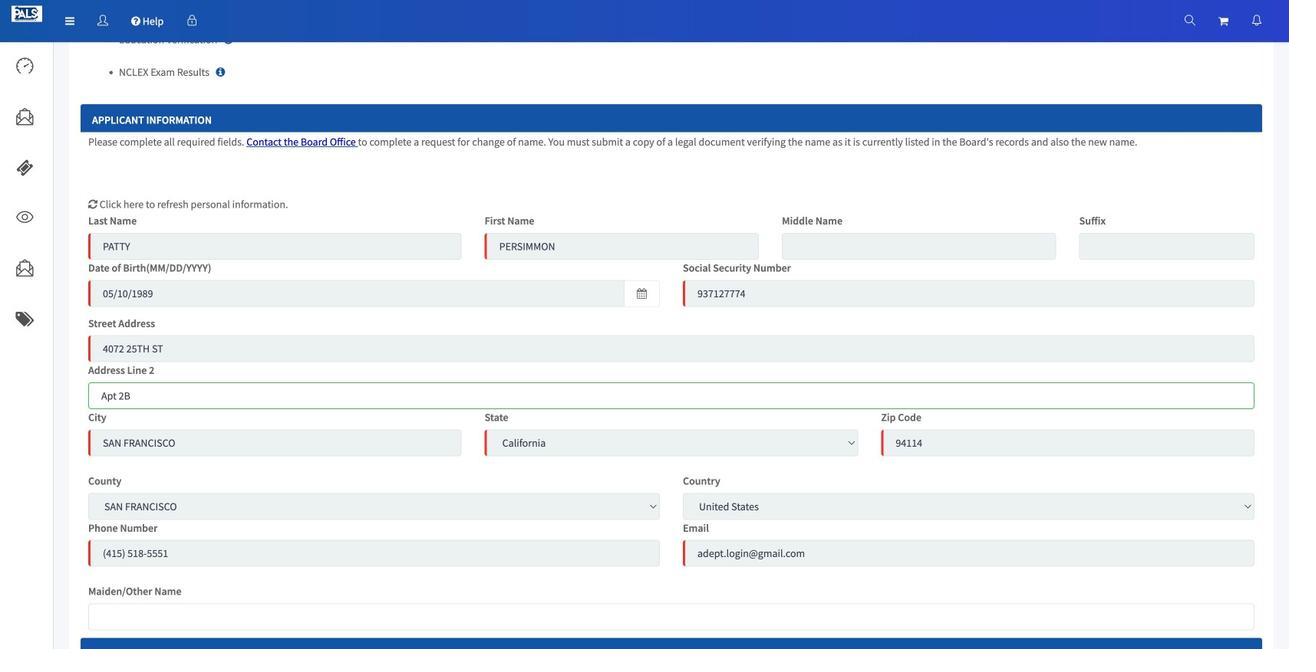 Task type: vqa. For each thing, say whether or not it's contained in the screenshot.
Please type your name. "text box"
no



Task type: describe. For each thing, give the bounding box(es) containing it.
info circle image
[[224, 34, 233, 45]]

(999) 999-9999 text field
[[88, 541, 660, 568]]



Task type: locate. For each thing, give the bounding box(es) containing it.
navigation
[[0, 0, 1289, 42]]

app logo image
[[12, 6, 42, 22]]

None text field
[[485, 233, 759, 260], [782, 233, 1056, 260], [88, 430, 462, 457], [881, 430, 1254, 457], [485, 233, 759, 260], [782, 233, 1056, 260], [88, 430, 462, 457], [881, 430, 1254, 457]]

info circle image
[[216, 67, 225, 78]]

refresh image
[[88, 199, 97, 210]]

None email field
[[683, 541, 1254, 568]]

Enter a date text field
[[88, 280, 625, 307]]

None text field
[[88, 233, 462, 260], [1079, 233, 1254, 260], [683, 280, 1254, 307], [88, 336, 1254, 363], [88, 383, 1254, 410], [88, 604, 1254, 631], [88, 233, 462, 260], [1079, 233, 1254, 260], [683, 280, 1254, 307], [88, 336, 1254, 363], [88, 383, 1254, 410], [88, 604, 1254, 631]]



